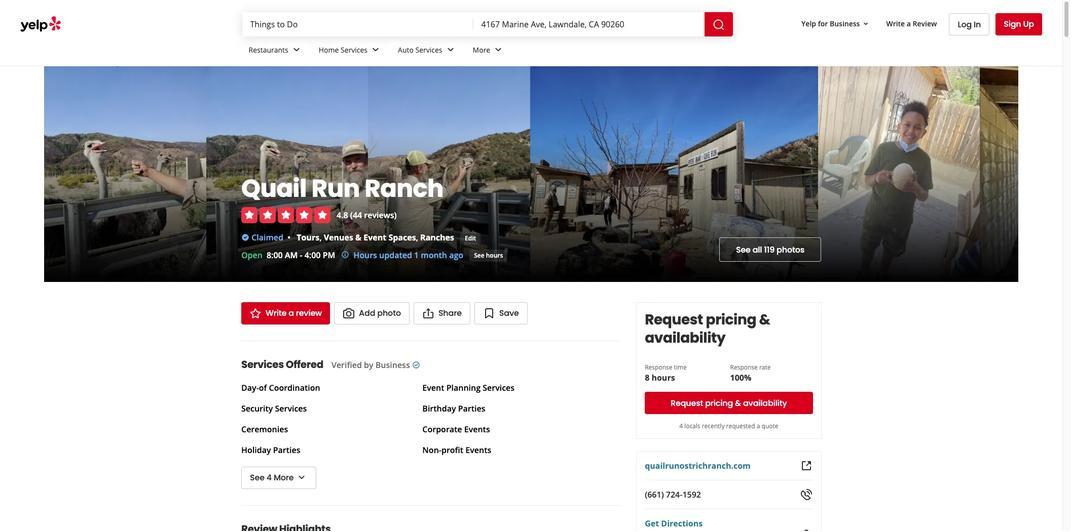 Task type: vqa. For each thing, say whether or not it's contained in the screenshot.
4th 24 chevron down v2 image from right
yes



Task type: describe. For each thing, give the bounding box(es) containing it.
see all 119 photos
[[736, 244, 805, 256]]

24 chevron down v2 image for restaurants
[[290, 44, 303, 56]]

quail
[[241, 172, 307, 206]]

run
[[312, 172, 360, 206]]

Find text field
[[250, 19, 465, 30]]

request inside request pricing & availability
[[645, 310, 703, 330]]

more inside "button"
[[274, 473, 294, 484]]

log
[[958, 19, 972, 30]]

am
[[285, 250, 298, 261]]

24 directions v2 image
[[801, 530, 813, 532]]

yelp for business
[[802, 19, 860, 28]]

(44 reviews) link
[[350, 210, 397, 221]]

business for yelp for business
[[830, 19, 860, 28]]

see for see hours
[[474, 251, 485, 260]]

non-profit events
[[423, 445, 491, 456]]

locals
[[684, 422, 700, 431]]

see all 119 photos link
[[719, 238, 821, 262]]

services offered
[[241, 358, 323, 372]]

up
[[1024, 18, 1034, 30]]

more link
[[465, 37, 513, 66]]

add photo link
[[334, 303, 410, 325]]

a for review
[[907, 19, 911, 28]]

offered
[[286, 358, 323, 372]]

rate
[[759, 364, 771, 372]]

tours link
[[297, 232, 320, 243]]

event inside "services offered" "element"
[[423, 383, 444, 394]]

& inside request pricing & availability
[[759, 310, 770, 330]]

& inside request pricing & availability button
[[735, 398, 741, 409]]

open
[[241, 250, 263, 261]]

reviews)
[[364, 210, 397, 221]]

home
[[319, 45, 339, 55]]

hours updated 1 month ago
[[354, 250, 464, 261]]

1 horizontal spatial a
[[757, 422, 760, 431]]

birthday
[[423, 404, 456, 415]]

corporate
[[423, 424, 462, 436]]

save
[[499, 308, 519, 319]]

services right planning
[[483, 383, 515, 394]]

day-
[[241, 383, 259, 394]]

1 , from the left
[[320, 232, 322, 243]]

Near text field
[[481, 19, 696, 30]]

8
[[645, 373, 649, 384]]

response for 100%
[[730, 364, 758, 372]]

business for verified by business
[[376, 360, 410, 371]]

birthday parties link
[[423, 404, 486, 415]]

in
[[974, 19, 981, 30]]

see 4 more button
[[241, 468, 317, 490]]

ceremonies link
[[241, 424, 288, 436]]

yelp
[[802, 19, 816, 28]]

write a review
[[887, 19, 937, 28]]

24 share v2 image
[[422, 308, 435, 320]]

profit
[[442, 445, 464, 456]]

planning
[[447, 383, 481, 394]]

724-
[[666, 490, 682, 501]]

see hours
[[474, 251, 503, 260]]

(44
[[350, 210, 362, 221]]

sign
[[1004, 18, 1022, 30]]

event planning services link
[[423, 383, 515, 394]]

edit button
[[460, 233, 481, 245]]

24 chevron down v2 image for more
[[492, 44, 505, 56]]

request inside button
[[671, 398, 703, 409]]

venues
[[324, 232, 353, 243]]

100%
[[730, 373, 751, 384]]

hours inside response time 8 hours
[[652, 373, 675, 384]]

holiday parties
[[241, 445, 300, 456]]

services up of
[[241, 358, 284, 372]]

business categories element
[[241, 37, 1043, 66]]

0 vertical spatial availability
[[645, 329, 726, 348]]

save button
[[475, 303, 528, 325]]

review
[[913, 19, 937, 28]]

auto
[[398, 45, 414, 55]]

by
[[364, 360, 374, 371]]

1592
[[682, 490, 701, 501]]

ceremonies
[[241, 424, 288, 436]]

1 vertical spatial events
[[466, 445, 491, 456]]

request pricing & availability button
[[645, 392, 813, 415]]

tours , venues & event spaces , ranches
[[297, 232, 454, 243]]

verified by business
[[332, 360, 410, 371]]

updated
[[379, 250, 412, 261]]

non-
[[423, 445, 442, 456]]

services for security
[[275, 404, 307, 415]]

of
[[259, 383, 267, 394]]

share
[[439, 308, 462, 319]]

auto services link
[[390, 37, 465, 66]]

coordination
[[269, 383, 320, 394]]

pricing inside button
[[705, 398, 733, 409]]

add photo
[[359, 308, 401, 319]]

spaces
[[389, 232, 416, 243]]

4 inside "button"
[[267, 473, 272, 484]]

quailrunostrichranch.com link
[[645, 461, 751, 472]]

4 locals recently requested a quote
[[679, 422, 778, 431]]

birthday parties
[[423, 404, 486, 415]]

0 horizontal spatial &
[[356, 232, 362, 243]]

day-of coordination
[[241, 383, 320, 394]]

see for see 4 more
[[250, 473, 265, 484]]

quail run ranch
[[241, 172, 444, 206]]

tours
[[297, 232, 320, 243]]



Task type: locate. For each thing, give the bounding box(es) containing it.
1 horizontal spatial response
[[730, 364, 758, 372]]

, up 1
[[416, 232, 418, 243]]

photo of quail run ranch - lake hughes, ca, us. the ostrich takes a nibble. image
[[368, 66, 530, 282]]

see down holiday on the bottom left
[[250, 473, 265, 484]]

1 horizontal spatial ,
[[416, 232, 418, 243]]

(661)
[[645, 490, 664, 501]]

write for write a review
[[887, 19, 905, 28]]

edit
[[465, 234, 476, 243]]

write right 24 star v2 image
[[266, 308, 287, 319]]

see down edit button
[[474, 251, 485, 260]]

non-profit events link
[[423, 445, 491, 456]]

services offered element
[[225, 341, 620, 490]]

events
[[464, 424, 490, 436], [466, 445, 491, 456]]

0 horizontal spatial response
[[645, 364, 672, 372]]

services down coordination
[[275, 404, 307, 415]]

see for see all 119 photos
[[736, 244, 751, 256]]

recently
[[702, 422, 725, 431]]

all
[[753, 244, 762, 256]]

3 photo of quail run ranch - lake hughes, ca, us. image from the left
[[980, 66, 1070, 282]]

8:00
[[267, 250, 283, 261]]

4 left locals
[[679, 422, 683, 431]]

1 horizontal spatial 24 chevron down v2 image
[[444, 44, 457, 56]]

1 horizontal spatial availability
[[743, 398, 787, 409]]

1 horizontal spatial hours
[[652, 373, 675, 384]]

search image
[[713, 19, 725, 31]]

24 chevron down v2 image for auto services
[[444, 44, 457, 56]]

24 chevron down v2 image inside more link
[[492, 44, 505, 56]]

1 vertical spatial pricing
[[705, 398, 733, 409]]

parties up "see 4 more" "button"
[[273, 445, 300, 456]]

get
[[645, 519, 659, 530]]

1 24 chevron down v2 image from the left
[[290, 44, 303, 56]]

24 external link v2 image
[[801, 460, 813, 473]]

1 vertical spatial business
[[376, 360, 410, 371]]

response up 8
[[645, 364, 672, 372]]

photos
[[777, 244, 805, 256]]

& up hours
[[356, 232, 362, 243]]

4
[[679, 422, 683, 431], [267, 473, 272, 484]]

corporate events link
[[423, 424, 490, 436]]

request pricing & availability up "time"
[[645, 310, 770, 348]]

request pricing & availability up 4 locals recently requested a quote
[[671, 398, 787, 409]]

24 chevron down v2 image inside restaurants link
[[290, 44, 303, 56]]

0 vertical spatial write
[[887, 19, 905, 28]]

(661) 724-1592
[[645, 490, 701, 501]]

time
[[674, 364, 687, 372]]

24 chevron down v2 image
[[444, 44, 457, 56], [492, 44, 505, 56], [296, 472, 308, 484]]

1 response from the left
[[645, 364, 672, 372]]

1 horizontal spatial parties
[[458, 404, 486, 415]]

ago
[[449, 250, 464, 261]]

0 horizontal spatial none field
[[250, 19, 465, 30]]

response up '100%'
[[730, 364, 758, 372]]

1 vertical spatial 4
[[267, 473, 272, 484]]

2 photo of quail run ranch - lake hughes, ca, us. image from the left
[[818, 66, 980, 282]]

availability up quote
[[743, 398, 787, 409]]

0 vertical spatial 4
[[679, 422, 683, 431]]

2 , from the left
[[416, 232, 418, 243]]

a left review in the left of the page
[[289, 308, 294, 319]]

2 horizontal spatial 24 chevron down v2 image
[[492, 44, 505, 56]]

0 horizontal spatial 4
[[267, 473, 272, 484]]

0 vertical spatial request pricing & availability
[[645, 310, 770, 348]]

see hours link
[[470, 250, 508, 262]]

16 info v2 image
[[341, 251, 350, 259]]

verified
[[332, 360, 362, 371]]

claimed
[[252, 232, 283, 243]]

4.8 star rating image
[[241, 207, 331, 223]]

services for auto
[[416, 45, 442, 55]]

16 chevron down v2 image
[[862, 20, 870, 28]]

& up requested
[[735, 398, 741, 409]]

month
[[421, 250, 447, 261]]

2 vertical spatial a
[[757, 422, 760, 431]]

0 vertical spatial event
[[364, 232, 387, 243]]

0 vertical spatial events
[[464, 424, 490, 436]]

0 vertical spatial hours
[[486, 251, 503, 260]]

response
[[645, 364, 672, 372], [730, 364, 758, 372]]

0 vertical spatial pricing
[[706, 310, 756, 330]]

parties
[[458, 404, 486, 415], [273, 445, 300, 456]]

2 vertical spatial &
[[735, 398, 741, 409]]

hours right 8
[[652, 373, 675, 384]]

add
[[359, 308, 375, 319]]

request up "time"
[[645, 310, 703, 330]]

4 down holiday parties link
[[267, 473, 272, 484]]

4.8 (44 reviews)
[[337, 210, 397, 221]]

photo of quail run ranch - lake hughes, ca, us. the co-owner and guide, who has a degree in zoology. image
[[206, 66, 368, 282]]

0 vertical spatial more
[[473, 45, 490, 55]]

2 horizontal spatial see
[[736, 244, 751, 256]]

None field
[[250, 19, 465, 30], [481, 19, 696, 30]]

None search field
[[242, 12, 735, 37]]

1 vertical spatial parties
[[273, 445, 300, 456]]

business left 16 checkmark badged v2 icon
[[376, 360, 410, 371]]

1 vertical spatial event
[[423, 383, 444, 394]]

0 horizontal spatial 24 chevron down v2 image
[[296, 472, 308, 484]]

auto services
[[398, 45, 442, 55]]

photo of quail run ranch - lake hughes, ca, us. image
[[530, 66, 818, 282], [818, 66, 980, 282], [980, 66, 1070, 282]]

16 claim filled v2 image
[[241, 234, 249, 242]]

event up hours
[[364, 232, 387, 243]]

24 chevron down v2 image right restaurants
[[290, 44, 303, 56]]

ranches
[[420, 232, 454, 243]]

write a review link
[[241, 303, 330, 325]]

security
[[241, 404, 273, 415]]

write left review on the right
[[887, 19, 905, 28]]

1 vertical spatial availability
[[743, 398, 787, 409]]

business
[[830, 19, 860, 28], [376, 360, 410, 371]]

24 chevron down v2 image
[[290, 44, 303, 56], [370, 44, 382, 56]]

review
[[296, 308, 322, 319]]

venues & event spaces link
[[324, 232, 416, 243]]

share button
[[414, 303, 470, 325]]

get directions
[[645, 519, 703, 530]]

event planning services
[[423, 383, 515, 394]]

24 chevron down v2 image inside home services link
[[370, 44, 382, 56]]

1 vertical spatial request
[[671, 398, 703, 409]]

1
[[414, 250, 419, 261]]

info alert
[[341, 249, 464, 262]]

0 horizontal spatial more
[[274, 473, 294, 484]]

1 vertical spatial request pricing & availability
[[671, 398, 787, 409]]

requested
[[726, 422, 755, 431]]

log in link
[[949, 13, 990, 35]]

0 horizontal spatial parties
[[273, 445, 300, 456]]

0 vertical spatial &
[[356, 232, 362, 243]]

1 horizontal spatial see
[[474, 251, 485, 260]]

sign up
[[1004, 18, 1034, 30]]

ranches link
[[420, 232, 454, 243]]

0 horizontal spatial write
[[266, 308, 287, 319]]

1 horizontal spatial none field
[[481, 19, 696, 30]]

0 horizontal spatial see
[[250, 473, 265, 484]]

0 horizontal spatial availability
[[645, 329, 726, 348]]

4.8
[[337, 210, 348, 221]]

1 horizontal spatial event
[[423, 383, 444, 394]]

get directions link
[[645, 519, 703, 530]]

event up birthday
[[423, 383, 444, 394]]

0 horizontal spatial ,
[[320, 232, 322, 243]]

home services
[[319, 45, 368, 55]]

write for write a review
[[266, 308, 287, 319]]

24 phone v2 image
[[801, 489, 813, 501]]

restaurants
[[249, 45, 288, 55]]

1 horizontal spatial more
[[473, 45, 490, 55]]

more
[[473, 45, 490, 55], [274, 473, 294, 484]]

24 chevron down v2 image inside "see 4 more" "button"
[[296, 472, 308, 484]]

24 chevron down v2 image inside auto services link
[[444, 44, 457, 56]]

24 chevron down v2 image for home services
[[370, 44, 382, 56]]

0 vertical spatial parties
[[458, 404, 486, 415]]

1 vertical spatial write
[[266, 308, 287, 319]]

1 vertical spatial a
[[289, 308, 294, 319]]

&
[[356, 232, 362, 243], [759, 310, 770, 330], [735, 398, 741, 409]]

a left review on the right
[[907, 19, 911, 28]]

parties down event planning services
[[458, 404, 486, 415]]

photo of quail run ranch - lake hughes, ca, us. the ostrich about to strike! image
[[44, 66, 206, 282]]

quote
[[762, 422, 778, 431]]

0 vertical spatial request
[[645, 310, 703, 330]]

1 horizontal spatial write
[[887, 19, 905, 28]]

1 horizontal spatial 4
[[679, 422, 683, 431]]

, left the "venues" on the top of the page
[[320, 232, 322, 243]]

request pricing & availability inside button
[[671, 398, 787, 409]]

directions
[[661, 519, 703, 530]]

24 camera v2 image
[[343, 308, 355, 320]]

response inside response rate 100%
[[730, 364, 758, 372]]

24 save outline v2 image
[[483, 308, 495, 320]]

a
[[907, 19, 911, 28], [289, 308, 294, 319], [757, 422, 760, 431]]

4:00
[[305, 250, 321, 261]]

holiday
[[241, 445, 271, 456]]

availability
[[645, 329, 726, 348], [743, 398, 787, 409]]

more inside business categories element
[[473, 45, 490, 55]]

holiday parties link
[[241, 445, 300, 456]]

none field near
[[481, 19, 696, 30]]

0 horizontal spatial a
[[289, 308, 294, 319]]

none field find
[[250, 19, 465, 30]]

1 photo of quail run ranch - lake hughes, ca, us. image from the left
[[530, 66, 818, 282]]

request up locals
[[671, 398, 703, 409]]

pm
[[323, 250, 335, 261]]

see left all
[[736, 244, 751, 256]]

events up non-profit events
[[464, 424, 490, 436]]

0 vertical spatial a
[[907, 19, 911, 28]]

1 horizontal spatial 24 chevron down v2 image
[[370, 44, 382, 56]]

write
[[887, 19, 905, 28], [266, 308, 287, 319]]

events right 'profit'
[[466, 445, 491, 456]]

services for home
[[341, 45, 368, 55]]

write a review link
[[883, 14, 941, 33]]

16 checkmark badged v2 image
[[412, 362, 420, 370]]

see inside "button"
[[250, 473, 265, 484]]

availability inside button
[[743, 398, 787, 409]]

24 star v2 image
[[249, 308, 262, 320]]

1 vertical spatial &
[[759, 310, 770, 330]]

restaurants link
[[241, 37, 311, 66]]

a left quote
[[757, 422, 760, 431]]

0 horizontal spatial 24 chevron down v2 image
[[290, 44, 303, 56]]

1 none field from the left
[[250, 19, 465, 30]]

response time 8 hours
[[645, 364, 687, 384]]

24 chevron down v2 image left auto
[[370, 44, 382, 56]]

business inside yelp for business button
[[830, 19, 860, 28]]

2 24 chevron down v2 image from the left
[[370, 44, 382, 56]]

response inside response time 8 hours
[[645, 364, 672, 372]]

2 horizontal spatial &
[[759, 310, 770, 330]]

0 horizontal spatial business
[[376, 360, 410, 371]]

parties for holiday parties
[[273, 445, 300, 456]]

a for review
[[289, 308, 294, 319]]

parties for birthday parties
[[458, 404, 486, 415]]

services right home
[[341, 45, 368, 55]]

quailrunostrichranch.com
[[645, 461, 751, 472]]

business inside "services offered" "element"
[[376, 360, 410, 371]]

,
[[320, 232, 322, 243], [416, 232, 418, 243]]

1 vertical spatial more
[[274, 473, 294, 484]]

write a review
[[266, 308, 322, 319]]

1 horizontal spatial &
[[735, 398, 741, 409]]

see
[[736, 244, 751, 256], [474, 251, 485, 260], [250, 473, 265, 484]]

open 8:00 am - 4:00 pm
[[241, 250, 335, 261]]

0 horizontal spatial hours
[[486, 251, 503, 260]]

sign up link
[[996, 13, 1043, 35]]

0 horizontal spatial event
[[364, 232, 387, 243]]

-
[[300, 250, 302, 261]]

0 vertical spatial business
[[830, 19, 860, 28]]

hours right ago
[[486, 251, 503, 260]]

2 response from the left
[[730, 364, 758, 372]]

request
[[645, 310, 703, 330], [671, 398, 703, 409]]

services right auto
[[416, 45, 442, 55]]

hours
[[354, 250, 377, 261]]

& up rate
[[759, 310, 770, 330]]

availability up "time"
[[645, 329, 726, 348]]

day-of coordination link
[[241, 383, 320, 394]]

1 vertical spatial hours
[[652, 373, 675, 384]]

2 none field from the left
[[481, 19, 696, 30]]

2 horizontal spatial a
[[907, 19, 911, 28]]

business left 16 chevron down v2 icon
[[830, 19, 860, 28]]

response for 8
[[645, 364, 672, 372]]

1 horizontal spatial business
[[830, 19, 860, 28]]



